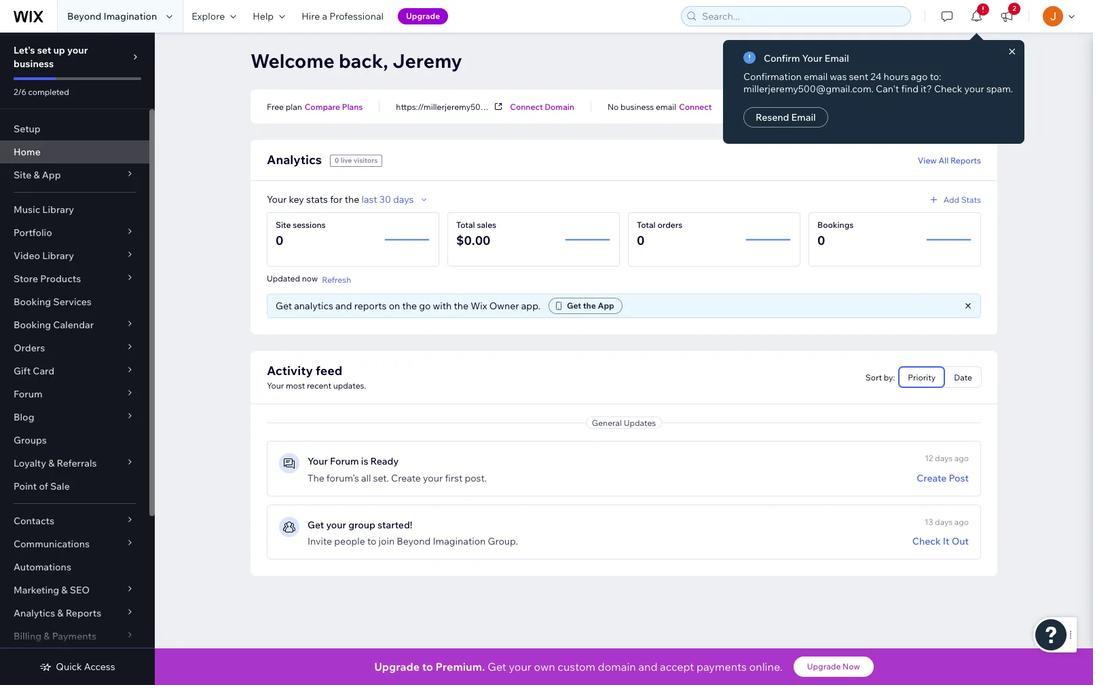 Task type: locate. For each thing, give the bounding box(es) containing it.
1 library from the top
[[42, 204, 74, 216]]

0 horizontal spatial to
[[367, 536, 377, 548]]

ago for check it out
[[955, 517, 969, 528]]

get up invite
[[308, 519, 324, 532]]

music library
[[14, 204, 74, 216]]

feed
[[316, 363, 342, 379]]

analytics
[[294, 300, 333, 312]]

email
[[825, 52, 849, 65], [792, 111, 816, 124]]

days right 13
[[935, 517, 953, 528]]

1 vertical spatial email
[[792, 111, 816, 124]]

check right "it?"
[[934, 83, 963, 95]]

analytics inside dropdown button
[[14, 608, 55, 620]]

analytics up key
[[267, 152, 322, 168]]

app inside dropdown button
[[42, 169, 61, 181]]

forum up forum's
[[330, 456, 359, 468]]

updates
[[624, 418, 656, 428]]

your left "most"
[[267, 381, 284, 391]]

create down 12
[[917, 473, 947, 485]]

upgrade for upgrade to premium. get your own custom domain and accept payments online.
[[374, 661, 420, 674]]

0 horizontal spatial business
[[14, 58, 54, 70]]

live
[[341, 156, 352, 165]]

app for site & app
[[42, 169, 61, 181]]

0 horizontal spatial email
[[792, 111, 816, 124]]

get the app button
[[549, 298, 623, 314]]

join
[[379, 536, 395, 548]]

forum
[[14, 388, 42, 401], [330, 456, 359, 468]]

spam.
[[987, 83, 1013, 95]]

0 horizontal spatial site
[[14, 169, 31, 181]]

0 vertical spatial beyond
[[67, 10, 101, 22]]

days right 12
[[935, 454, 953, 464]]

last 30 days button
[[362, 194, 430, 206]]

1 vertical spatial forum
[[330, 456, 359, 468]]

beyond down "started!"
[[397, 536, 431, 548]]

library
[[42, 204, 74, 216], [42, 250, 74, 262]]

get right premium.
[[488, 661, 507, 674]]

0 horizontal spatial app
[[42, 169, 61, 181]]

get down updated at the left of the page
[[276, 300, 292, 312]]

1 horizontal spatial to
[[422, 661, 433, 674]]

0 horizontal spatial imagination
[[104, 10, 157, 22]]

total left 'orders'
[[637, 220, 656, 230]]

imagination
[[104, 10, 157, 22], [433, 536, 486, 548]]

1 booking from the top
[[14, 296, 51, 308]]

email left connect link
[[656, 102, 676, 112]]

1 horizontal spatial email
[[804, 71, 828, 83]]

0 horizontal spatial create
[[391, 473, 421, 485]]

site for site & app
[[14, 169, 31, 181]]

1 horizontal spatial forum
[[330, 456, 359, 468]]

days for group.
[[935, 517, 953, 528]]

1 vertical spatial email
[[656, 102, 676, 112]]

1 vertical spatial reports
[[66, 608, 101, 620]]

your left key
[[267, 194, 287, 206]]

ago left to:
[[911, 71, 928, 83]]

1 horizontal spatial email
[[825, 52, 849, 65]]

your
[[67, 44, 88, 56], [965, 83, 984, 95], [423, 473, 443, 485], [326, 519, 346, 532], [509, 661, 532, 674]]

0 vertical spatial email
[[804, 71, 828, 83]]

create right set.
[[391, 473, 421, 485]]

your left the first on the left
[[423, 473, 443, 485]]

key
[[289, 194, 304, 206]]

& down the home
[[34, 169, 40, 181]]

check
[[934, 83, 963, 95], [913, 536, 941, 548]]

add stats
[[944, 195, 981, 205]]

refresh button
[[322, 274, 351, 286]]

the left wix
[[454, 300, 469, 312]]

to left join
[[367, 536, 377, 548]]

people
[[334, 536, 365, 548]]

1 vertical spatial days
[[935, 454, 953, 464]]

0 horizontal spatial forum
[[14, 388, 42, 401]]

reports inside view all reports button
[[951, 155, 981, 165]]

0 vertical spatial reports
[[951, 155, 981, 165]]

hire a professional link
[[293, 0, 392, 33]]

your up the
[[308, 456, 328, 468]]

1 create from the left
[[391, 473, 421, 485]]

reports down seo
[[66, 608, 101, 620]]

communications button
[[0, 533, 149, 556]]

forum up the blog
[[14, 388, 42, 401]]

1 vertical spatial site
[[276, 220, 291, 230]]

0 down 'site sessions'
[[276, 233, 283, 249]]

1 horizontal spatial analytics
[[267, 152, 322, 168]]

automations
[[14, 562, 71, 574]]

reports inside analytics & reports dropdown button
[[66, 608, 101, 620]]

create post button
[[917, 473, 969, 485]]

0 vertical spatial check
[[934, 83, 963, 95]]

2 booking from the top
[[14, 319, 51, 331]]

most
[[286, 381, 305, 391]]

& right loyalty
[[48, 458, 55, 470]]

reports
[[951, 155, 981, 165], [66, 608, 101, 620]]

the inside get the app button
[[583, 301, 596, 311]]

booking inside 'popup button'
[[14, 319, 51, 331]]

1 connect from the left
[[510, 102, 543, 112]]

for
[[330, 194, 343, 206]]

0 vertical spatial forum
[[14, 388, 42, 401]]

site for site sessions
[[276, 220, 291, 230]]

booking for booking services
[[14, 296, 51, 308]]

total for $0.00
[[456, 220, 475, 230]]

info
[[797, 102, 812, 112]]

gift
[[14, 365, 31, 378]]

free
[[267, 102, 284, 112]]

0 vertical spatial ago
[[911, 71, 928, 83]]

add
[[944, 195, 960, 205]]

let's
[[14, 44, 35, 56]]

can't
[[876, 83, 899, 95]]

and left reports
[[335, 300, 352, 312]]

upgrade now
[[807, 662, 860, 672]]

add stats button
[[928, 194, 981, 206]]

1 vertical spatial ago
[[955, 454, 969, 464]]

business
[[14, 58, 54, 70], [621, 102, 654, 112]]

total up $0.00
[[456, 220, 475, 230]]

updated now refresh
[[267, 274, 351, 285]]

get analytics and reports on the go with the wix owner app.
[[276, 300, 541, 312]]

0 horizontal spatial and
[[335, 300, 352, 312]]

plans
[[342, 102, 363, 112]]

and left accept
[[639, 661, 658, 674]]

invite
[[308, 536, 332, 548]]

booking up orders at the left of page
[[14, 319, 51, 331]]

0 vertical spatial imagination
[[104, 10, 157, 22]]

app inside button
[[598, 301, 614, 311]]

let's set up your business
[[14, 44, 88, 70]]

0 vertical spatial to
[[367, 536, 377, 548]]

refresh
[[322, 275, 351, 285]]

& right billing
[[44, 631, 50, 643]]

plan
[[286, 102, 302, 112]]

ago inside confirmation email was sent 24 hours ago to: millerjeremy500@gmail.com. can't find it? check your spam.
[[911, 71, 928, 83]]

check down 13
[[913, 536, 941, 548]]

0 horizontal spatial analytics
[[14, 608, 55, 620]]

stats
[[961, 195, 981, 205]]

and
[[335, 300, 352, 312], [639, 661, 658, 674]]

1 horizontal spatial reports
[[951, 155, 981, 165]]

1 vertical spatial and
[[639, 661, 658, 674]]

sent
[[849, 71, 869, 83]]

your left own
[[509, 661, 532, 674]]

find
[[901, 83, 919, 95]]

1 horizontal spatial app
[[598, 301, 614, 311]]

marketing & seo
[[14, 585, 90, 597]]

up
[[53, 44, 65, 56]]

upgrade now button
[[794, 657, 874, 678]]

all
[[939, 155, 949, 165]]

video library button
[[0, 244, 149, 268]]

your
[[802, 52, 823, 65], [267, 194, 287, 206], [267, 381, 284, 391], [308, 456, 328, 468]]

0 horizontal spatial total
[[456, 220, 475, 230]]

booking down the store
[[14, 296, 51, 308]]

get
[[276, 300, 292, 312], [567, 301, 581, 311], [308, 519, 324, 532], [488, 661, 507, 674]]

billing & payments
[[14, 631, 96, 643]]

store
[[14, 273, 38, 285]]

now
[[302, 274, 318, 284]]

& for site
[[34, 169, 40, 181]]

upgrade for upgrade
[[406, 11, 440, 21]]

0 vertical spatial site
[[14, 169, 31, 181]]

now
[[843, 662, 860, 672]]

1 vertical spatial imagination
[[433, 536, 486, 548]]

the right for
[[345, 194, 359, 206]]

0 for bookings
[[818, 233, 825, 249]]

0 down bookings
[[818, 233, 825, 249]]

your inside confirmation email was sent 24 hours ago to: millerjeremy500@gmail.com. can't find it? check your spam.
[[965, 83, 984, 95]]

store products
[[14, 273, 81, 285]]

the right app.
[[583, 301, 596, 311]]

ago up 'out'
[[955, 517, 969, 528]]

& for analytics
[[57, 608, 64, 620]]

1 vertical spatial app
[[598, 301, 614, 311]]

2 vertical spatial ago
[[955, 517, 969, 528]]

0 down the total orders
[[637, 233, 645, 249]]

your right up
[[67, 44, 88, 56]]

site down the home
[[14, 169, 31, 181]]

total for 0
[[637, 220, 656, 230]]

updates.
[[333, 381, 366, 391]]

reports for analytics & reports
[[66, 608, 101, 620]]

2 total from the left
[[637, 220, 656, 230]]

business down 'let's'
[[14, 58, 54, 70]]

2 button
[[992, 0, 1022, 33]]

site inside dropdown button
[[14, 169, 31, 181]]

upgrade left now
[[807, 662, 841, 672]]

the forum's all set. create your first post.
[[308, 473, 487, 485]]

0 vertical spatial business
[[14, 58, 54, 70]]

point
[[14, 481, 37, 493]]

out
[[952, 536, 969, 548]]

1 horizontal spatial business
[[621, 102, 654, 112]]

reports right all
[[951, 155, 981, 165]]

upgrade button
[[398, 8, 448, 24]]

sale
[[50, 481, 70, 493]]

by:
[[884, 372, 895, 383]]

ago up post in the right bottom of the page
[[955, 454, 969, 464]]

1 vertical spatial check
[[913, 536, 941, 548]]

business
[[762, 102, 795, 112]]

welcome back, jeremy
[[251, 49, 462, 73]]

business right the no
[[621, 102, 654, 112]]

1 vertical spatial analytics
[[14, 608, 55, 620]]

2 vertical spatial days
[[935, 517, 953, 528]]

contacts
[[14, 515, 54, 528]]

1 total from the left
[[456, 220, 475, 230]]

compare
[[305, 102, 340, 112]]

1 horizontal spatial connect
[[679, 102, 712, 112]]

& inside popup button
[[61, 585, 68, 597]]

0 horizontal spatial reports
[[66, 608, 101, 620]]

1 horizontal spatial site
[[276, 220, 291, 230]]

library for video library
[[42, 250, 74, 262]]

1 vertical spatial booking
[[14, 319, 51, 331]]

business inside let's set up your business
[[14, 58, 54, 70]]

point of sale
[[14, 481, 70, 493]]

0 vertical spatial analytics
[[267, 152, 322, 168]]

upgrade up jeremy
[[406, 11, 440, 21]]

2 library from the top
[[42, 250, 74, 262]]

with
[[433, 300, 452, 312]]

0 vertical spatial booking
[[14, 296, 51, 308]]

library up products
[[42, 250, 74, 262]]

confirm your email
[[764, 52, 849, 65]]

your left spam.
[[965, 83, 984, 95]]

total
[[456, 220, 475, 230], [637, 220, 656, 230]]

get right app.
[[567, 301, 581, 311]]

all
[[361, 473, 371, 485]]

site left sessions
[[276, 220, 291, 230]]

1 horizontal spatial total
[[637, 220, 656, 230]]

days right 30
[[393, 194, 414, 206]]

reports
[[354, 300, 387, 312]]

booking calendar button
[[0, 314, 149, 337]]

email inside confirmation email was sent 24 hours ago to: millerjeremy500@gmail.com. can't find it? check your spam.
[[804, 71, 828, 83]]

& up billing & payments
[[57, 608, 64, 620]]

1 horizontal spatial beyond
[[397, 536, 431, 548]]

upgrade left premium.
[[374, 661, 420, 674]]

marketing & seo button
[[0, 579, 149, 602]]

& left seo
[[61, 585, 68, 597]]

library up portfolio popup button
[[42, 204, 74, 216]]

back,
[[339, 49, 388, 73]]

to left premium.
[[422, 661, 433, 674]]

get inside button
[[567, 301, 581, 311]]

hire
[[302, 10, 320, 22]]

1 vertical spatial library
[[42, 250, 74, 262]]

0 vertical spatial app
[[42, 169, 61, 181]]

upgrade for upgrade now
[[807, 662, 841, 672]]

resend
[[756, 111, 789, 124]]

email down the confirm your email
[[804, 71, 828, 83]]

1 horizontal spatial create
[[917, 473, 947, 485]]

completed
[[28, 87, 69, 97]]

0 vertical spatial email
[[825, 52, 849, 65]]

analytics down the marketing
[[14, 608, 55, 620]]

0 vertical spatial and
[[335, 300, 352, 312]]

create
[[391, 473, 421, 485], [917, 473, 947, 485]]

library inside popup button
[[42, 250, 74, 262]]

0 horizontal spatial connect
[[510, 102, 543, 112]]

0 horizontal spatial beyond
[[67, 10, 101, 22]]

beyond up let's set up your business
[[67, 10, 101, 22]]

0 vertical spatial library
[[42, 204, 74, 216]]



Task type: vqa. For each thing, say whether or not it's contained in the screenshot.
the (
no



Task type: describe. For each thing, give the bounding box(es) containing it.
general updates
[[592, 418, 656, 428]]

billing
[[14, 631, 42, 643]]

is
[[361, 456, 368, 468]]

1 vertical spatial beyond
[[397, 536, 431, 548]]

$0.00
[[456, 233, 491, 249]]

2/6 completed
[[14, 87, 69, 97]]

groups link
[[0, 429, 149, 452]]

automations link
[[0, 556, 149, 579]]

payments
[[52, 631, 96, 643]]

booking calendar
[[14, 319, 94, 331]]

confirmation
[[744, 71, 802, 83]]

the
[[308, 473, 324, 485]]

your inside activity feed your most recent updates.
[[267, 381, 284, 391]]

premium.
[[436, 661, 485, 674]]

date
[[954, 373, 972, 383]]

check it out
[[913, 536, 969, 548]]

1 vertical spatial business
[[621, 102, 654, 112]]

2 create from the left
[[917, 473, 947, 485]]

of
[[39, 481, 48, 493]]

& for billing
[[44, 631, 50, 643]]

get your group started!
[[308, 519, 412, 532]]

communications
[[14, 539, 90, 551]]

your forum is ready
[[308, 456, 399, 468]]

confirm
[[764, 52, 800, 65]]

confirmation email was sent 24 hours ago to: millerjeremy500@gmail.com. can't find it? check your spam.
[[744, 71, 1013, 95]]

connect domain
[[510, 102, 574, 112]]

activity feed your most recent updates.
[[267, 363, 366, 391]]

& for loyalty
[[48, 458, 55, 470]]

library for music library
[[42, 204, 74, 216]]

online.
[[749, 661, 783, 674]]

1 vertical spatial to
[[422, 661, 433, 674]]

your up the people
[[326, 519, 346, 532]]

first
[[445, 473, 463, 485]]

domain
[[598, 661, 636, 674]]

domain
[[545, 102, 574, 112]]

general
[[592, 418, 622, 428]]

your right the confirm at right
[[802, 52, 823, 65]]

13 days ago
[[925, 517, 969, 528]]

home
[[14, 146, 41, 158]]

group
[[348, 519, 375, 532]]

booking services
[[14, 296, 92, 308]]

own
[[534, 661, 555, 674]]

orders
[[658, 220, 683, 230]]

contacts button
[[0, 510, 149, 533]]

invite people to join beyond imagination group.
[[308, 536, 518, 548]]

get the app
[[567, 301, 614, 311]]

2 connect from the left
[[679, 102, 712, 112]]

get for get analytics and reports on the go with the wix owner app.
[[276, 300, 292, 312]]

get for get your group started!
[[308, 519, 324, 532]]

get for get the app
[[567, 301, 581, 311]]

it
[[943, 536, 950, 548]]

gift card
[[14, 365, 54, 378]]

0 for site sessions
[[276, 233, 283, 249]]

the right on
[[402, 300, 417, 312]]

quick
[[56, 661, 82, 674]]

business info button
[[745, 101, 812, 113]]

0 horizontal spatial email
[[656, 102, 676, 112]]

12 days ago
[[925, 454, 969, 464]]

& for marketing
[[61, 585, 68, 597]]

ago for create post
[[955, 454, 969, 464]]

it?
[[921, 83, 932, 95]]

total orders
[[637, 220, 683, 230]]

hours
[[884, 71, 909, 83]]

services
[[53, 296, 92, 308]]

millerjeremy500@gmail.com.
[[744, 83, 874, 95]]

group.
[[488, 536, 518, 548]]

ready
[[371, 456, 399, 468]]

recent
[[307, 381, 331, 391]]

Search... field
[[698, 7, 907, 26]]

0 vertical spatial days
[[393, 194, 414, 206]]

free plan compare plans
[[267, 102, 363, 112]]

total sales
[[456, 220, 496, 230]]

1 horizontal spatial and
[[639, 661, 658, 674]]

go
[[419, 300, 431, 312]]

view all reports
[[918, 155, 981, 165]]

forum inside dropdown button
[[14, 388, 42, 401]]

hire a professional
[[302, 10, 384, 22]]

a
[[322, 10, 327, 22]]

analytics for analytics
[[267, 152, 322, 168]]

0 left live
[[335, 156, 339, 165]]

analytics & reports button
[[0, 602, 149, 625]]

connect domain link
[[510, 101, 574, 113]]

priority
[[908, 373, 936, 383]]

set
[[37, 44, 51, 56]]

site sessions
[[276, 220, 326, 230]]

app for get the app
[[598, 301, 614, 311]]

booking for booking calendar
[[14, 319, 51, 331]]

calendar
[[53, 319, 94, 331]]

check inside confirmation email was sent 24 hours ago to: millerjeremy500@gmail.com. can't find it? check your spam.
[[934, 83, 963, 95]]

loyalty
[[14, 458, 46, 470]]

jeremy
[[393, 49, 462, 73]]

app.
[[521, 300, 541, 312]]

setup link
[[0, 117, 149, 141]]

check it out button
[[913, 536, 969, 548]]

orders button
[[0, 337, 149, 360]]

home link
[[0, 141, 149, 164]]

compare plans link
[[305, 101, 363, 113]]

professional
[[329, 10, 384, 22]]

started!
[[378, 519, 412, 532]]

setup
[[14, 123, 41, 135]]

analytics for analytics & reports
[[14, 608, 55, 620]]

0 for total orders
[[637, 233, 645, 249]]

help button
[[245, 0, 293, 33]]

2/6
[[14, 87, 26, 97]]

video library
[[14, 250, 74, 262]]

sidebar element
[[0, 33, 155, 686]]

1 horizontal spatial imagination
[[433, 536, 486, 548]]

create post
[[917, 473, 969, 485]]

connect link
[[679, 101, 712, 113]]

your inside let's set up your business
[[67, 44, 88, 56]]

reports for view all reports
[[951, 155, 981, 165]]

resend email
[[756, 111, 816, 124]]

days for first
[[935, 454, 953, 464]]

visitors
[[354, 156, 378, 165]]



